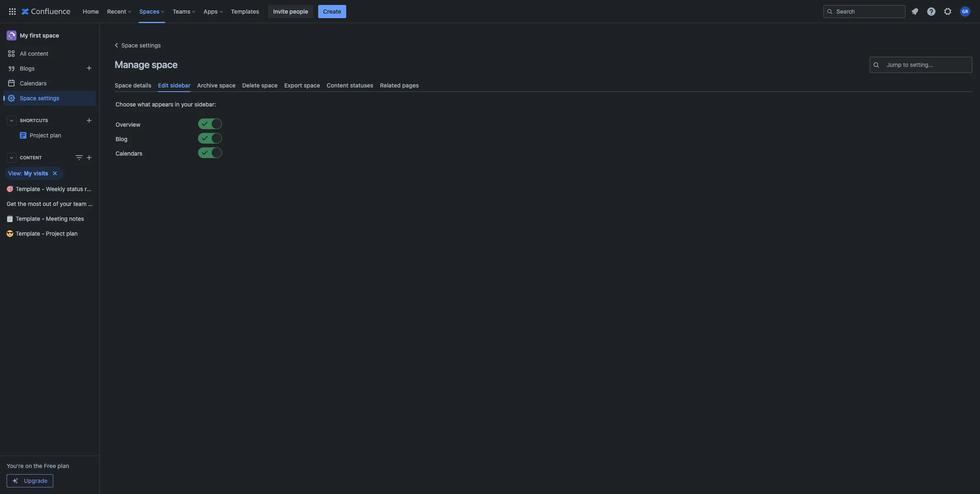 Task type: vqa. For each thing, say whether or not it's contained in the screenshot.
the Confluence
no



Task type: describe. For each thing, give the bounding box(es) containing it.
weekly
[[46, 185, 65, 192]]

report
[[85, 185, 101, 192]]

teams button
[[170, 5, 199, 18]]

you're
[[7, 462, 24, 469]]

change view image
[[74, 153, 84, 163]]

all content
[[20, 50, 48, 57]]

setting...
[[910, 61, 934, 68]]

export
[[284, 82, 302, 89]]

1 vertical spatial my
[[24, 170, 32, 177]]

settings icon image
[[943, 6, 953, 16]]

content statuses
[[327, 82, 374, 89]]

clear view image
[[50, 168, 60, 178]]

template - weekly status report link
[[3, 182, 101, 197]]

export space
[[284, 82, 320, 89]]

0 horizontal spatial project plan
[[30, 132, 61, 139]]

jump to setting...
[[887, 61, 934, 68]]

status
[[67, 185, 83, 192]]

1 vertical spatial the
[[34, 462, 42, 469]]

2 vertical spatial space
[[20, 95, 36, 102]]

content button
[[3, 150, 96, 165]]

create a page image
[[84, 153, 94, 163]]

content statuses link
[[323, 78, 377, 92]]

banner containing home
[[0, 0, 981, 23]]

get the most out of your team space link
[[3, 197, 104, 211]]

add shortcut image
[[84, 116, 94, 126]]

0 vertical spatial your
[[181, 101, 193, 108]]

small image for blog
[[201, 135, 208, 142]]

blogs link
[[3, 61, 96, 76]]

:notepad_spiral: image
[[7, 216, 13, 222]]

space for delete space
[[261, 82, 278, 89]]

calendars inside calendars link
[[20, 80, 47, 87]]

template - project plan
[[16, 230, 78, 237]]

- for project
[[42, 230, 44, 237]]

tab list containing space details
[[111, 78, 976, 92]]

collapse sidebar image
[[90, 27, 108, 44]]

template - weekly status report
[[16, 185, 101, 192]]

calendars link
[[3, 76, 96, 91]]

manage
[[115, 59, 150, 70]]

space details link
[[111, 78, 155, 92]]

manage space
[[115, 59, 178, 70]]

:dart: image
[[7, 186, 13, 192]]

of
[[53, 200, 58, 207]]

project plan link up change view image
[[3, 128, 128, 143]]

templates
[[231, 8, 259, 15]]

home
[[83, 8, 99, 15]]

appears
[[152, 101, 173, 108]]

template - project plan link
[[3, 226, 96, 241]]

apps
[[204, 8, 218, 15]]

teams
[[173, 8, 190, 15]]

edit sidebar link
[[155, 78, 194, 92]]

first
[[30, 32, 41, 39]]

create a blog image
[[84, 63, 94, 73]]

template for template - meeting notes
[[16, 215, 40, 222]]

invite people button
[[268, 5, 313, 18]]

meeting
[[46, 215, 68, 222]]

small image for overview
[[201, 121, 208, 127]]

create
[[323, 8, 341, 15]]

space details
[[115, 82, 151, 89]]

space for manage space
[[152, 59, 178, 70]]

content for content
[[20, 155, 42, 160]]

delete space link
[[239, 78, 281, 92]]

edit
[[158, 82, 169, 89]]

spaces button
[[137, 5, 168, 18]]

view:
[[8, 170, 22, 177]]

sidebar
[[170, 82, 191, 89]]

global element
[[5, 0, 822, 23]]

view: my visits
[[8, 170, 48, 177]]

help icon image
[[927, 6, 937, 16]]

my first space link
[[3, 27, 96, 44]]

content
[[28, 50, 48, 57]]

search image
[[827, 8, 834, 15]]

settings inside space element
[[38, 95, 59, 102]]

archive
[[197, 82, 218, 89]]

plan right free
[[57, 462, 69, 469]]

upgrade
[[24, 477, 48, 484]]

project for project plan link underneath the shortcuts dropdown button
[[30, 132, 48, 139]]

- for meeting
[[42, 215, 44, 222]]

team
[[73, 200, 87, 207]]

1 horizontal spatial settings
[[140, 42, 161, 49]]

delete space
[[242, 82, 278, 89]]

1 horizontal spatial space settings
[[121, 42, 161, 49]]

archive space link
[[194, 78, 239, 92]]

my inside the my first space link
[[20, 32, 28, 39]]

space inside tab list
[[115, 82, 132, 89]]

create link
[[318, 5, 346, 18]]

most
[[28, 200, 41, 207]]

shortcuts
[[20, 118, 48, 123]]

upgrade button
[[7, 475, 53, 487]]

my first space
[[20, 32, 59, 39]]

space for export space
[[304, 82, 320, 89]]

recent
[[107, 8, 126, 15]]



Task type: locate. For each thing, give the bounding box(es) containing it.
content up view: my visits
[[20, 155, 42, 160]]

statuses
[[350, 82, 374, 89]]

recent button
[[105, 5, 135, 18]]

your right the of
[[60, 200, 72, 207]]

2 vertical spatial template
[[16, 230, 40, 237]]

visits
[[34, 170, 48, 177]]

choose
[[116, 101, 136, 108]]

0 vertical spatial template
[[16, 185, 40, 192]]

tab list
[[111, 78, 976, 92]]

1 horizontal spatial project plan
[[96, 128, 128, 135]]

space settings down calendars link
[[20, 95, 59, 102]]

1 vertical spatial space settings link
[[3, 91, 96, 106]]

invite
[[273, 8, 288, 15]]

space settings up manage space
[[121, 42, 161, 49]]

what
[[137, 101, 150, 108]]

out
[[43, 200, 51, 207]]

2 template from the top
[[16, 215, 40, 222]]

your right in on the top left of page
[[181, 101, 193, 108]]

the right 'on'
[[34, 462, 42, 469]]

space
[[121, 42, 138, 49], [115, 82, 132, 89], [20, 95, 36, 102]]

project plan
[[96, 128, 128, 135], [30, 132, 61, 139]]

related pages link
[[377, 78, 422, 92]]

0 vertical spatial calendars
[[20, 80, 47, 87]]

0 horizontal spatial your
[[60, 200, 72, 207]]

space right the export
[[304, 82, 320, 89]]

blog
[[116, 135, 128, 143]]

your inside space element
[[60, 200, 72, 207]]

banner
[[0, 0, 981, 23]]

spaces
[[139, 8, 160, 15]]

Search settings text field
[[887, 61, 889, 69]]

1 template from the top
[[16, 185, 40, 192]]

3 - from the top
[[42, 230, 44, 237]]

0 vertical spatial my
[[20, 32, 28, 39]]

1 vertical spatial space settings
[[20, 95, 59, 102]]

project
[[96, 128, 115, 135], [30, 132, 48, 139], [46, 230, 65, 237]]

calendars down blog
[[116, 150, 142, 157]]

notification icon image
[[910, 6, 920, 16]]

project for project plan link over change view image
[[96, 128, 115, 135]]

my
[[20, 32, 28, 39], [24, 170, 32, 177]]

2 - from the top
[[42, 215, 44, 222]]

related pages
[[380, 82, 419, 89]]

space up the edit
[[152, 59, 178, 70]]

templates link
[[229, 5, 262, 18]]

space settings link up manage
[[111, 40, 161, 50]]

premium image
[[12, 478, 19, 484]]

plan
[[116, 128, 128, 135], [50, 132, 61, 139], [66, 230, 78, 237], [57, 462, 69, 469]]

2 vertical spatial -
[[42, 230, 44, 237]]

jump
[[887, 61, 902, 68]]

0 vertical spatial content
[[327, 82, 349, 89]]

1 vertical spatial content
[[20, 155, 42, 160]]

1 vertical spatial calendars
[[116, 150, 142, 157]]

archive space
[[197, 82, 236, 89]]

space left details
[[115, 82, 132, 89]]

space right archive
[[219, 82, 236, 89]]

people
[[290, 8, 308, 15]]

3 template from the top
[[16, 230, 40, 237]]

content for content statuses
[[327, 82, 349, 89]]

in
[[175, 101, 180, 108]]

my left first
[[20, 32, 28, 39]]

home link
[[80, 5, 101, 18]]

space right first
[[42, 32, 59, 39]]

-
[[42, 185, 44, 192], [42, 215, 44, 222], [42, 230, 44, 237]]

template for template - project plan
[[16, 230, 40, 237]]

related
[[380, 82, 401, 89]]

space for archive space
[[219, 82, 236, 89]]

to
[[904, 61, 909, 68]]

project plan link
[[3, 128, 128, 143], [30, 132, 61, 139]]

0 horizontal spatial settings
[[38, 95, 59, 102]]

you're on the free plan
[[7, 462, 69, 469]]

1 horizontal spatial content
[[327, 82, 349, 89]]

1 vertical spatial space
[[115, 82, 132, 89]]

template down template - meeting notes link
[[16, 230, 40, 237]]

calendars down blogs
[[20, 80, 47, 87]]

blogs
[[20, 65, 35, 72]]

my right view:
[[24, 170, 32, 177]]

space element
[[0, 23, 128, 494]]

content
[[327, 82, 349, 89], [20, 155, 42, 160]]

project plan down the shortcuts dropdown button
[[30, 132, 61, 139]]

0 horizontal spatial calendars
[[20, 80, 47, 87]]

calendars
[[20, 80, 47, 87], [116, 150, 142, 157]]

0 horizontal spatial space settings
[[20, 95, 59, 102]]

plan up blog
[[116, 128, 128, 135]]

shortcuts button
[[3, 113, 96, 128]]

1 - from the top
[[42, 185, 44, 192]]

apps button
[[201, 5, 226, 18]]

small image
[[212, 121, 219, 127]]

details
[[133, 82, 151, 89]]

the right the get
[[18, 200, 26, 207]]

settings up manage space
[[140, 42, 161, 49]]

pages
[[402, 82, 419, 89]]

1 horizontal spatial space settings link
[[111, 40, 161, 50]]

0 vertical spatial -
[[42, 185, 44, 192]]

0 horizontal spatial space settings link
[[3, 91, 96, 106]]

1 vertical spatial settings
[[38, 95, 59, 102]]

space settings
[[121, 42, 161, 49], [20, 95, 59, 102]]

all content link
[[3, 46, 96, 61]]

plan down notes
[[66, 230, 78, 237]]

template - meeting notes link
[[3, 211, 96, 226]]

project inside 'template - project plan' link
[[46, 230, 65, 237]]

0 horizontal spatial the
[[18, 200, 26, 207]]

plan down the shortcuts dropdown button
[[50, 132, 61, 139]]

space inside "link"
[[219, 82, 236, 89]]

1 vertical spatial -
[[42, 215, 44, 222]]

1 vertical spatial template
[[16, 215, 40, 222]]

- down template - meeting notes link
[[42, 230, 44, 237]]

sidebar:
[[195, 101, 216, 108]]

get
[[7, 200, 16, 207]]

project plan up blog
[[96, 128, 128, 135]]

notes
[[69, 215, 84, 222]]

0 vertical spatial the
[[18, 200, 26, 207]]

1 vertical spatial your
[[60, 200, 72, 207]]

project plan link down the shortcuts dropdown button
[[30, 132, 61, 139]]

0 horizontal spatial content
[[20, 155, 42, 160]]

project inside project plan link
[[96, 128, 115, 135]]

space up shortcuts
[[20, 95, 36, 102]]

space down report
[[88, 200, 104, 207]]

template for template - weekly status report
[[16, 185, 40, 192]]

small image
[[201, 121, 208, 127], [201, 135, 208, 142], [212, 135, 219, 142], [201, 150, 208, 156], [212, 150, 219, 156]]

overview
[[116, 121, 140, 128]]

space right delete
[[261, 82, 278, 89]]

space settings link up the shortcuts dropdown button
[[3, 91, 96, 106]]

delete
[[242, 82, 260, 89]]

settings down calendars link
[[38, 95, 59, 102]]

:dart: image
[[7, 186, 13, 192]]

settings
[[140, 42, 161, 49], [38, 95, 59, 102]]

Search field
[[824, 5, 906, 18]]

0 vertical spatial space settings link
[[111, 40, 161, 50]]

free
[[44, 462, 56, 469]]

:sunglasses: image
[[7, 230, 13, 237], [7, 230, 13, 237]]

small image for calendars
[[201, 150, 208, 156]]

- left meeting
[[42, 215, 44, 222]]

template down view: my visits
[[16, 185, 40, 192]]

appswitcher icon image
[[7, 6, 17, 16]]

template
[[16, 185, 40, 192], [16, 215, 40, 222], [16, 230, 40, 237]]

choose what appears in your sidebar:
[[116, 101, 216, 108]]

0 vertical spatial space settings
[[121, 42, 161, 49]]

- left weekly
[[42, 185, 44, 192]]

0 vertical spatial settings
[[140, 42, 161, 49]]

confluence image
[[21, 6, 70, 16], [21, 6, 70, 16]]

template - project plan image
[[20, 132, 26, 139]]

content left statuses
[[327, 82, 349, 89]]

on
[[25, 462, 32, 469]]

template down most
[[16, 215, 40, 222]]

the
[[18, 200, 26, 207], [34, 462, 42, 469]]

space up manage
[[121, 42, 138, 49]]

content inside dropdown button
[[20, 155, 42, 160]]

invite people
[[273, 8, 308, 15]]

1 horizontal spatial the
[[34, 462, 42, 469]]

space settings inside space element
[[20, 95, 59, 102]]

0 vertical spatial space
[[121, 42, 138, 49]]

template - meeting notes
[[16, 215, 84, 222]]

1 horizontal spatial calendars
[[116, 150, 142, 157]]

all
[[20, 50, 26, 57]]

edit sidebar
[[158, 82, 191, 89]]

export space link
[[281, 78, 323, 92]]

your
[[181, 101, 193, 108], [60, 200, 72, 207]]

- for weekly
[[42, 185, 44, 192]]

:notepad_spiral: image
[[7, 216, 13, 222]]

space settings link
[[111, 40, 161, 50], [3, 91, 96, 106]]

1 horizontal spatial your
[[181, 101, 193, 108]]

get the most out of your team space
[[7, 200, 104, 207]]



